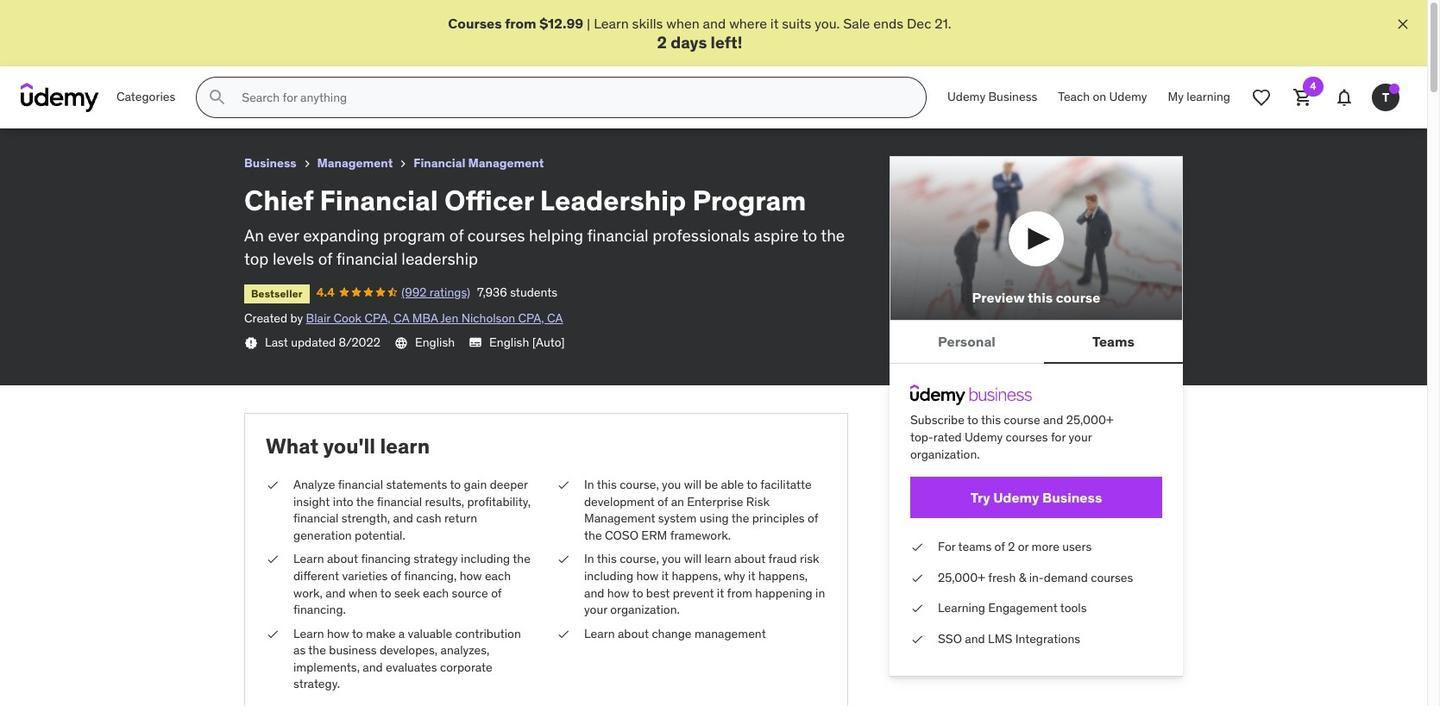 Task type: vqa. For each thing, say whether or not it's contained in the screenshot.
Tantra link
no



Task type: locate. For each thing, give the bounding box(es) containing it.
0 horizontal spatial including
[[461, 552, 510, 567]]

1 horizontal spatial cpa,
[[518, 311, 544, 326]]

tab list
[[890, 321, 1183, 365]]

1 vertical spatial each
[[423, 586, 449, 601]]

of down financing
[[391, 569, 401, 584]]

management up expanding
[[317, 155, 393, 171]]

course, inside in this course, you will be able to facilitatte development of an enterprise risk management system using the principles of the coso erm framework.
[[620, 477, 659, 493]]

your
[[1069, 430, 1092, 445], [584, 602, 607, 618]]

business link
[[244, 153, 296, 174]]

financial inside chief financial officer leadership program an ever expanding program of courses helping financial professionals aspire to the top levels of financial leadership
[[320, 183, 438, 218]]

and inside subscribe to this course and 25,000+ top‑rated udemy courses for your organization.
[[1043, 413, 1063, 428]]

in this course, you will learn about fraud risk including how it happens, why it happens, and how to best prevent it from happening in your organization.
[[584, 552, 825, 618]]

on
[[1093, 89, 1106, 105]]

financial up into
[[338, 477, 383, 493]]

course, inside in this course, you will learn about fraud risk including how it happens, why it happens, and how to best prevent it from happening in your organization.
[[620, 552, 659, 567]]

course, down erm
[[620, 552, 659, 567]]

0 horizontal spatial from
[[505, 15, 536, 32]]

financial up officer
[[414, 155, 466, 171]]

in down "development"
[[584, 552, 594, 567]]

what
[[266, 433, 319, 460]]

1 vertical spatial 2
[[1008, 540, 1015, 555]]

0 horizontal spatial your
[[584, 602, 607, 618]]

financial down management link
[[320, 183, 438, 218]]

and down 'business' on the bottom of the page
[[363, 660, 383, 676]]

courses
[[468, 226, 525, 246], [1006, 430, 1048, 445], [1091, 570, 1133, 586]]

teach on udemy link
[[1048, 77, 1158, 118]]

xsmall image
[[300, 157, 314, 171], [557, 477, 570, 494], [266, 552, 280, 569], [910, 601, 924, 618], [910, 632, 924, 649]]

happens, up prevent
[[672, 569, 721, 584]]

ca left mba
[[394, 311, 409, 326]]

2 vertical spatial business
[[1043, 489, 1102, 506]]

course up 'teams'
[[1056, 289, 1101, 307]]

the down "profitability,"
[[513, 552, 531, 567]]

0 horizontal spatial organization.
[[610, 602, 680, 618]]

organization. down top‑rated
[[910, 447, 980, 462]]

to left the "seek"
[[380, 586, 391, 601]]

0 vertical spatial course
[[1056, 289, 1101, 307]]

including inside in this course, you will learn about fraud risk including how it happens, why it happens, and how to best prevent it from happening in your organization.
[[584, 569, 633, 584]]

by
[[290, 311, 303, 326]]

about for learn about change management
[[618, 626, 649, 642]]

development
[[584, 494, 655, 510]]

this right the preview
[[1028, 289, 1053, 307]]

xsmall image left different
[[266, 552, 280, 569]]

will inside in this course, you will learn about fraud risk including how it happens, why it happens, and how to best prevent it from happening in your organization.
[[684, 552, 702, 567]]

sale
[[843, 15, 870, 32]]

0 horizontal spatial learn
[[380, 433, 430, 460]]

2 you from the top
[[662, 552, 681, 567]]

0 vertical spatial each
[[485, 569, 511, 584]]

and inside in this course, you will learn about fraud risk including how it happens, why it happens, and how to best prevent it from happening in your organization.
[[584, 586, 604, 601]]

1 horizontal spatial organization.
[[910, 447, 980, 462]]

0 horizontal spatial english
[[415, 334, 455, 350]]

25,000+ down teams button
[[1066, 413, 1114, 428]]

0 horizontal spatial happens,
[[672, 569, 721, 584]]

learn how to make a valuable contribution as the business developes, analyzes, implements, and evaluates corporate strategy.
[[293, 626, 521, 693]]

1 vertical spatial organization.
[[610, 602, 680, 618]]

to up 'business' on the bottom of the page
[[352, 626, 363, 642]]

and up financing.
[[326, 586, 346, 601]]

how left best
[[607, 586, 630, 601]]

courses down officer
[[468, 226, 525, 246]]

the right as
[[308, 643, 326, 659]]

when down varieties
[[349, 586, 378, 601]]

0 horizontal spatial cpa,
[[365, 311, 391, 326]]

your inside in this course, you will learn about fraud risk including how it happens, why it happens, and how to best prevent it from happening in your organization.
[[584, 602, 607, 618]]

1 horizontal spatial business
[[989, 89, 1038, 105]]

course inside "button"
[[1056, 289, 1101, 307]]

xsmall image
[[396, 157, 410, 171], [244, 336, 258, 350], [266, 477, 280, 494], [910, 540, 924, 556], [557, 552, 570, 569], [910, 570, 924, 587], [266, 626, 280, 643], [557, 626, 570, 643]]

in for in this course, you will learn about fraud risk including how it happens, why it happens, and how to best prevent it from happening in your organization.
[[584, 552, 594, 567]]

results,
[[425, 494, 464, 510]]

udemy inside 'link'
[[993, 489, 1039, 506]]

in
[[816, 586, 825, 601]]

learning engagement tools
[[938, 601, 1087, 617]]

learn for learn about financing strategy including the different varieties of financing, how each work, and when to seek each source of financing.
[[293, 552, 324, 567]]

0 horizontal spatial each
[[423, 586, 449, 601]]

about inside learn about financing strategy including the different varieties of financing, how each work, and when to seek each source of financing.
[[327, 552, 358, 567]]

learn up as
[[293, 626, 324, 642]]

courses left for
[[1006, 430, 1048, 445]]

about left change
[[618, 626, 649, 642]]

when up days
[[666, 15, 700, 32]]

7,936
[[477, 284, 507, 300]]

this inside subscribe to this course and 25,000+ top‑rated udemy courses for your organization.
[[981, 413, 1001, 428]]

to inside in this course, you will learn about fraud risk including how it happens, why it happens, and how to best prevent it from happening in your organization.
[[632, 586, 643, 601]]

course
[[1056, 289, 1101, 307], [1004, 413, 1040, 428]]

preview
[[972, 289, 1025, 307]]

cpa, up english [auto]
[[518, 311, 544, 326]]

you inside in this course, you will learn about fraud risk including how it happens, why it happens, and how to best prevent it from happening in your organization.
[[662, 552, 681, 567]]

0 vertical spatial financial
[[414, 155, 466, 171]]

0 vertical spatial business
[[989, 89, 1038, 105]]

xsmall image left sso
[[910, 632, 924, 649]]

2 will from the top
[[684, 552, 702, 567]]

developes,
[[380, 643, 438, 659]]

of down expanding
[[318, 249, 332, 269]]

25,000+ up learning
[[938, 570, 985, 586]]

learn up different
[[293, 552, 324, 567]]

about up the why
[[734, 552, 766, 567]]

1 vertical spatial will
[[684, 552, 702, 567]]

1 course, from the top
[[620, 477, 659, 493]]

1 horizontal spatial 2
[[1008, 540, 1015, 555]]

and right sso
[[965, 632, 985, 647]]

1 vertical spatial learn
[[705, 552, 732, 567]]

the right aspire
[[821, 226, 845, 246]]

1 you from the top
[[662, 477, 681, 493]]

2 left or
[[1008, 540, 1015, 555]]

tab list containing personal
[[890, 321, 1183, 365]]

xsmall image for in this course, you will learn about fraud risk including how it happens, why it happens, and how to best prevent it from happening in your organization.
[[557, 552, 570, 569]]

0 horizontal spatial about
[[327, 552, 358, 567]]

2 down skills on the left top
[[657, 32, 667, 53]]

xsmall image right deeper
[[557, 477, 570, 494]]

and left best
[[584, 586, 604, 601]]

0 vertical spatial will
[[684, 477, 702, 493]]

financial
[[414, 155, 466, 171], [320, 183, 438, 218]]

1 vertical spatial including
[[584, 569, 633, 584]]

you up an
[[662, 477, 681, 493]]

2 in from the top
[[584, 552, 594, 567]]

you down erm
[[662, 552, 681, 567]]

to left best
[[632, 586, 643, 601]]

management
[[695, 626, 766, 642]]

courses inside chief financial officer leadership program an ever expanding program of courses helping financial professionals aspire to the top levels of financial leadership
[[468, 226, 525, 246]]

1 horizontal spatial your
[[1069, 430, 1092, 445]]

it up best
[[662, 569, 669, 584]]

each down financing,
[[423, 586, 449, 601]]

25,000+ inside subscribe to this course and 25,000+ top‑rated udemy courses for your organization.
[[1066, 413, 1114, 428]]

happens, down fraud
[[758, 569, 808, 584]]

1 horizontal spatial including
[[584, 569, 633, 584]]

including down coso
[[584, 569, 633, 584]]

0 vertical spatial course,
[[620, 477, 659, 493]]

0 vertical spatial when
[[666, 15, 700, 32]]

1 vertical spatial when
[[349, 586, 378, 601]]

will inside in this course, you will be able to facilitatte development of an enterprise risk management system using the principles of the coso erm framework.
[[684, 477, 702, 493]]

1 horizontal spatial from
[[727, 586, 752, 601]]

how inside learn about financing strategy including the different varieties of financing, how each work, and when to seek each source of financing.
[[460, 569, 482, 584]]

this up "development"
[[597, 477, 617, 493]]

0 horizontal spatial 2
[[657, 32, 667, 53]]

0 vertical spatial from
[[505, 15, 536, 32]]

udemy business
[[948, 89, 1038, 105]]

from down the why
[[727, 586, 752, 601]]

xsmall image for last updated 8/2022
[[244, 336, 258, 350]]

0 horizontal spatial courses
[[468, 226, 525, 246]]

in inside in this course, you will learn about fraud risk including how it happens, why it happens, and how to best prevent it from happening in your organization.
[[584, 552, 594, 567]]

it inside the courses from $12.99 | learn skills when and where it suits you. sale ends dec 21. 2 days left!
[[770, 15, 779, 32]]

preview this course
[[972, 289, 1101, 307]]

and up 'left!' in the top of the page
[[703, 15, 726, 32]]

management up officer
[[468, 155, 544, 171]]

mba
[[412, 311, 438, 326]]

levels
[[273, 249, 314, 269]]

from
[[505, 15, 536, 32], [727, 586, 752, 601]]

framework.
[[670, 528, 731, 543]]

and
[[703, 15, 726, 32], [1043, 413, 1063, 428], [393, 511, 413, 527], [326, 586, 346, 601], [584, 586, 604, 601], [965, 632, 985, 647], [363, 660, 383, 676]]

the inside analyze financial statements  to gain deeper insight into the financial results, profitability, financial strength, and cash return generation potential.
[[356, 494, 374, 510]]

xsmall image left learning
[[910, 601, 924, 618]]

1 horizontal spatial course
[[1056, 289, 1101, 307]]

will
[[684, 477, 702, 493], [684, 552, 702, 567]]

udemy business link
[[937, 77, 1048, 118]]

0 vertical spatial 2
[[657, 32, 667, 53]]

created by blair cook cpa, ca mba jen nicholson cpa, ca
[[244, 311, 563, 326]]

1 horizontal spatial courses
[[1006, 430, 1048, 445]]

try udemy business link
[[910, 477, 1162, 519]]

in
[[584, 477, 594, 493], [584, 552, 594, 567]]

fresh
[[988, 570, 1016, 586]]

an
[[244, 226, 264, 246]]

and up for
[[1043, 413, 1063, 428]]

it
[[770, 15, 779, 32], [662, 569, 669, 584], [748, 569, 756, 584], [717, 586, 724, 601]]

this for preview this course
[[1028, 289, 1053, 307]]

will left be
[[684, 477, 702, 493]]

will for be
[[684, 477, 702, 493]]

you inside in this course, you will be able to facilitatte development of an enterprise risk management system using the principles of the coso erm framework.
[[662, 477, 681, 493]]

0 horizontal spatial business
[[244, 155, 296, 171]]

top
[[244, 249, 269, 269]]

statements
[[386, 477, 447, 493]]

analyze
[[293, 477, 335, 493]]

udemy right try
[[993, 489, 1039, 506]]

try udemy business
[[971, 489, 1102, 506]]

1 vertical spatial from
[[727, 586, 752, 601]]

teach on udemy
[[1058, 89, 1147, 105]]

1 horizontal spatial when
[[666, 15, 700, 32]]

course down udemy business image
[[1004, 413, 1040, 428]]

lms
[[988, 632, 1013, 647]]

about up varieties
[[327, 552, 358, 567]]

1 horizontal spatial learn
[[705, 552, 732, 567]]

0 vertical spatial courses
[[468, 226, 525, 246]]

management
[[317, 155, 393, 171], [468, 155, 544, 171], [584, 511, 655, 527]]

how up 'business' on the bottom of the page
[[327, 626, 349, 642]]

xsmall image for 25,000+ fresh & in-demand courses
[[910, 570, 924, 587]]

1 vertical spatial business
[[244, 155, 296, 171]]

&
[[1019, 570, 1026, 586]]

in this course, you will be able to facilitatte development of an enterprise risk management system using the principles of the coso erm framework.
[[584, 477, 818, 543]]

1 in from the top
[[584, 477, 594, 493]]

it left suits
[[770, 15, 779, 32]]

xsmall image for in this course, you will be able to facilitatte development of an enterprise risk management system using the principles of the coso erm framework.
[[557, 477, 570, 494]]

ca up [auto]
[[547, 311, 563, 326]]

aspire
[[754, 226, 799, 246]]

business left teach
[[989, 89, 1038, 105]]

to down udemy business image
[[967, 413, 978, 428]]

for
[[938, 540, 956, 555]]

2 horizontal spatial management
[[584, 511, 655, 527]]

in inside in this course, you will be able to facilitatte development of an enterprise risk management system using the principles of the coso erm framework.
[[584, 477, 594, 493]]

1 vertical spatial your
[[584, 602, 607, 618]]

facilitatte
[[761, 477, 812, 493]]

tools
[[1060, 601, 1087, 617]]

0 horizontal spatial ca
[[394, 311, 409, 326]]

learn inside the courses from $12.99 | learn skills when and where it suits you. sale ends dec 21. 2 days left!
[[594, 15, 629, 32]]

learn for learn how to make a valuable contribution as the business developes, analyzes, implements, and evaluates corporate strategy.
[[293, 626, 324, 642]]

2
[[657, 32, 667, 53], [1008, 540, 1015, 555]]

0 horizontal spatial when
[[349, 586, 378, 601]]

and left cash
[[393, 511, 413, 527]]

courses inside subscribe to this course and 25,000+ top‑rated udemy courses for your organization.
[[1006, 430, 1048, 445]]

english down "blair cook cpa, ca mba jen nicholson cpa, ca" link
[[415, 334, 455, 350]]

this down udemy business image
[[981, 413, 1001, 428]]

of right principles
[[808, 511, 818, 527]]

learn inside in this course, you will learn about fraud risk including how it happens, why it happens, and how to best prevent it from happening in your organization.
[[705, 552, 732, 567]]

happening
[[755, 586, 813, 601]]

1 will from the top
[[684, 477, 702, 493]]

it down the why
[[717, 586, 724, 601]]

leadership
[[540, 183, 686, 218]]

english [auto]
[[489, 334, 565, 350]]

risk
[[746, 494, 770, 510]]

0 vertical spatial organization.
[[910, 447, 980, 462]]

learn up the why
[[705, 552, 732, 567]]

for teams of 2 or more users
[[938, 540, 1092, 555]]

this inside in this course, you will be able to facilitatte development of an enterprise risk management system using the principles of the coso erm framework.
[[597, 477, 617, 493]]

1 vertical spatial course
[[1004, 413, 1040, 428]]

implements,
[[293, 660, 360, 676]]

xsmall image for learn about financing strategy including the different varieties of financing, how each work, and when to seek each source of financing.
[[266, 552, 280, 569]]

to up risk
[[747, 477, 758, 493]]

you'll
[[323, 433, 376, 460]]

1 english from the left
[[415, 334, 455, 350]]

cpa, up 8/2022
[[365, 311, 391, 326]]

how inside learn how to make a valuable contribution as the business developes, analyzes, implements, and evaluates corporate strategy.
[[327, 626, 349, 642]]

corporate
[[440, 660, 493, 676]]

in up "development"
[[584, 477, 594, 493]]

0 horizontal spatial course
[[1004, 413, 1040, 428]]

to inside learn about financing strategy including the different varieties of financing, how each work, and when to seek each source of financing.
[[380, 586, 391, 601]]

try
[[971, 489, 990, 506]]

learn right | on the left
[[594, 15, 629, 32]]

1 vertical spatial course,
[[620, 552, 659, 567]]

officer
[[444, 183, 534, 218]]

2 ca from the left
[[547, 311, 563, 326]]

1 horizontal spatial 25,000+
[[1066, 413, 1114, 428]]

1 vertical spatial courses
[[1006, 430, 1048, 445]]

english down nicholson
[[489, 334, 529, 350]]

english for english
[[415, 334, 455, 350]]

to right aspire
[[802, 226, 817, 246]]

udemy down 21.
[[948, 89, 986, 105]]

course, up "development"
[[620, 477, 659, 493]]

1 horizontal spatial ca
[[547, 311, 563, 326]]

learn
[[380, 433, 430, 460], [705, 552, 732, 567]]

this inside "button"
[[1028, 289, 1053, 307]]

learn about financing strategy including the different varieties of financing, how each work, and when to seek each source of financing.
[[293, 552, 531, 618]]

0 vertical spatial learn
[[380, 433, 430, 460]]

1 horizontal spatial english
[[489, 334, 529, 350]]

your down coso
[[584, 602, 607, 618]]

your right for
[[1069, 430, 1092, 445]]

to left gain
[[450, 477, 461, 493]]

professionals
[[653, 226, 750, 246]]

sso and lms integrations
[[938, 632, 1081, 647]]

last updated 8/2022
[[265, 334, 380, 350]]

skills
[[632, 15, 663, 32]]

1 vertical spatial you
[[662, 552, 681, 567]]

0 vertical spatial including
[[461, 552, 510, 567]]

udemy image
[[21, 83, 99, 112]]

1 vertical spatial in
[[584, 552, 594, 567]]

suits
[[782, 15, 811, 32]]

udemy business image
[[910, 385, 1032, 406]]

0 vertical spatial your
[[1069, 430, 1092, 445]]

your inside subscribe to this course and 25,000+ top‑rated udemy courses for your organization.
[[1069, 430, 1092, 445]]

this inside in this course, you will learn about fraud risk including how it happens, why it happens, and how to best prevent it from happening in your organization.
[[597, 552, 617, 567]]

1 vertical spatial 25,000+
[[938, 570, 985, 586]]

about for learn about financing strategy including the different varieties of financing, how each work, and when to seek each source of financing.
[[327, 552, 358, 567]]

potential.
[[355, 528, 405, 543]]

learn inside learn about financing strategy including the different varieties of financing, how each work, and when to seek each source of financing.
[[293, 552, 324, 567]]

2 vertical spatial courses
[[1091, 570, 1133, 586]]

last
[[265, 334, 288, 350]]

my learning
[[1168, 89, 1231, 105]]

course inside subscribe to this course and 25,000+ top‑rated udemy courses for your organization.
[[1004, 413, 1040, 428]]

when inside the courses from $12.99 | learn skills when and where it suits you. sale ends dec 21. 2 days left!
[[666, 15, 700, 32]]

0 vertical spatial in
[[584, 477, 594, 493]]

0 vertical spatial 25,000+
[[1066, 413, 1114, 428]]

courses
[[448, 15, 502, 32]]

this down coso
[[597, 552, 617, 567]]

bestseller
[[251, 287, 303, 300]]

financial
[[587, 226, 649, 246], [336, 249, 398, 269], [338, 477, 383, 493], [377, 494, 422, 510], [293, 511, 339, 527]]

shopping cart with 4 items image
[[1293, 87, 1313, 108]]

2 horizontal spatial business
[[1043, 489, 1102, 506]]

1 ca from the left
[[394, 311, 409, 326]]

course language image
[[394, 336, 408, 350]]

learn inside learn how to make a valuable contribution as the business developes, analyzes, implements, and evaluates corporate strategy.
[[293, 626, 324, 642]]

business up chief
[[244, 155, 296, 171]]

management down "development"
[[584, 511, 655, 527]]

2 english from the left
[[489, 334, 529, 350]]

2 course, from the top
[[620, 552, 659, 567]]

1 horizontal spatial about
[[618, 626, 649, 642]]

enterprise
[[687, 494, 743, 510]]

0 vertical spatial you
[[662, 477, 681, 493]]

learn up "statements"
[[380, 433, 430, 460]]

to inside chief financial officer leadership program an ever expanding program of courses helping financial professionals aspire to the top levels of financial leadership
[[802, 226, 817, 246]]

the up the strength,
[[356, 494, 374, 510]]

8/2022
[[339, 334, 380, 350]]

udemy down udemy business image
[[965, 430, 1003, 445]]

1 vertical spatial financial
[[320, 183, 438, 218]]

ca
[[394, 311, 409, 326], [547, 311, 563, 326]]

business up users
[[1043, 489, 1102, 506]]

close image
[[1395, 16, 1412, 33]]

each up source
[[485, 569, 511, 584]]

2 horizontal spatial about
[[734, 552, 766, 567]]

2 horizontal spatial courses
[[1091, 570, 1133, 586]]

udemy right on
[[1109, 89, 1147, 105]]

you.
[[815, 15, 840, 32]]

1 horizontal spatial happens,
[[758, 569, 808, 584]]

strategy.
[[293, 677, 340, 693]]

21.
[[935, 15, 952, 32]]

organization. down best
[[610, 602, 680, 618]]

learn left change
[[584, 626, 615, 642]]



Task type: describe. For each thing, give the bounding box(es) containing it.
personal button
[[890, 321, 1044, 363]]

1 cpa, from the left
[[365, 311, 391, 326]]

chief
[[244, 183, 314, 218]]

the inside learn about financing strategy including the different varieties of financing, how each work, and when to seek each source of financing.
[[513, 552, 531, 567]]

course, for including
[[620, 552, 659, 567]]

about inside in this course, you will learn about fraud risk including how it happens, why it happens, and how to best prevent it from happening in your organization.
[[734, 552, 766, 567]]

from inside the courses from $12.99 | learn skills when and where it suits you. sale ends dec 21. 2 days left!
[[505, 15, 536, 32]]

xsmall image for learn how to make a valuable contribution as the business developes, analyzes, implements, and evaluates corporate strategy.
[[266, 626, 280, 643]]

expanding
[[303, 226, 379, 246]]

of left or
[[995, 540, 1005, 555]]

this for in this course, you will be able to facilitatte development of an enterprise risk management system using the principles of the coso erm framework.
[[597, 477, 617, 493]]

you for an
[[662, 477, 681, 493]]

valuable
[[408, 626, 452, 642]]

1 happens, from the left
[[672, 569, 721, 584]]

financial down "statements"
[[377, 494, 422, 510]]

helping
[[529, 226, 583, 246]]

udemy inside subscribe to this course and 25,000+ top‑rated udemy courses for your organization.
[[965, 430, 1003, 445]]

able
[[721, 477, 744, 493]]

ratings)
[[430, 284, 470, 300]]

the inside learn how to make a valuable contribution as the business developes, analyzes, implements, and evaluates corporate strategy.
[[308, 643, 326, 659]]

the down risk
[[732, 511, 749, 527]]

organization. inside in this course, you will learn about fraud risk including how it happens, why it happens, and how to best prevent it from happening in your organization.
[[610, 602, 680, 618]]

system
[[658, 511, 697, 527]]

engagement
[[988, 601, 1058, 617]]

demand
[[1044, 570, 1088, 586]]

varieties
[[342, 569, 388, 584]]

blair
[[306, 311, 331, 326]]

0 horizontal spatial 25,000+
[[938, 570, 985, 586]]

xsmall image for learning engagement tools
[[910, 601, 924, 618]]

xsmall image for analyze financial statements  to gain deeper insight into the financial results, profitability, financial strength, and cash return generation potential.
[[266, 477, 280, 494]]

2 happens, from the left
[[758, 569, 808, 584]]

days
[[671, 32, 707, 53]]

submit search image
[[207, 87, 228, 108]]

analyze financial statements  to gain deeper insight into the financial results, profitability, financial strength, and cash return generation potential.
[[293, 477, 531, 543]]

4 link
[[1282, 77, 1324, 118]]

to inside analyze financial statements  to gain deeper insight into the financial results, profitability, financial strength, and cash return generation potential.
[[450, 477, 461, 493]]

(992
[[402, 284, 427, 300]]

learning
[[938, 601, 985, 617]]

teach
[[1058, 89, 1090, 105]]

cash
[[416, 511, 441, 527]]

change
[[652, 626, 692, 642]]

xsmall image for for teams of 2 or more users
[[910, 540, 924, 556]]

program
[[383, 226, 445, 246]]

course, for development
[[620, 477, 659, 493]]

chief financial officer leadership program an ever expanding program of courses helping financial professionals aspire to the top levels of financial leadership
[[244, 183, 845, 269]]

contribution
[[455, 626, 521, 642]]

7,936 students
[[477, 284, 558, 300]]

organization. inside subscribe to this course and 25,000+ top‑rated udemy courses for your organization.
[[910, 447, 980, 462]]

notifications image
[[1334, 87, 1355, 108]]

categories button
[[106, 77, 186, 118]]

from inside in this course, you will learn about fraud risk including how it happens, why it happens, and how to best prevent it from happening in your organization.
[[727, 586, 752, 601]]

to inside subscribe to this course and 25,000+ top‑rated udemy courses for your organization.
[[967, 413, 978, 428]]

why
[[724, 569, 745, 584]]

different
[[293, 569, 339, 584]]

students
[[510, 284, 558, 300]]

profitability,
[[467, 494, 531, 510]]

seek
[[394, 586, 420, 601]]

teams button
[[1044, 321, 1183, 363]]

financial down insight
[[293, 511, 339, 527]]

program
[[692, 183, 806, 218]]

using
[[700, 511, 729, 527]]

leadership
[[402, 249, 478, 269]]

2 cpa, from the left
[[518, 311, 544, 326]]

analyzes,
[[441, 643, 490, 659]]

xsmall image for sso and lms integrations
[[910, 632, 924, 649]]

wishlist image
[[1251, 87, 1272, 108]]

or
[[1018, 540, 1029, 555]]

business inside 'link'
[[1043, 489, 1102, 506]]

1 horizontal spatial each
[[485, 569, 511, 584]]

strategy
[[414, 552, 458, 567]]

you have alerts image
[[1389, 84, 1400, 94]]

to inside learn how to make a valuable contribution as the business developes, analyzes, implements, and evaluates corporate strategy.
[[352, 626, 363, 642]]

you for it
[[662, 552, 681, 567]]

financial management link
[[414, 153, 544, 174]]

xsmall image for learn about change management
[[557, 626, 570, 643]]

when inside learn about financing strategy including the different varieties of financing, how each work, and when to seek each source of financing.
[[349, 586, 378, 601]]

integrations
[[1015, 632, 1081, 647]]

financial management
[[414, 155, 544, 171]]

as
[[293, 643, 306, 659]]

including inside learn about financing strategy including the different varieties of financing, how each work, and when to seek each source of financing.
[[461, 552, 510, 567]]

teams
[[958, 540, 992, 555]]

teams
[[1093, 333, 1135, 350]]

risk
[[800, 552, 820, 567]]

xsmall image right business link
[[300, 157, 314, 171]]

be
[[705, 477, 718, 493]]

categories
[[117, 89, 175, 105]]

and inside learn about financing strategy including the different varieties of financing, how each work, and when to seek each source of financing.
[[326, 586, 346, 601]]

in-
[[1029, 570, 1044, 586]]

1 horizontal spatial management
[[468, 155, 544, 171]]

a
[[398, 626, 405, 642]]

closed captions image
[[469, 336, 482, 350]]

this for in this course, you will learn about fraud risk including how it happens, why it happens, and how to best prevent it from happening in your organization.
[[597, 552, 617, 567]]

financial down 'leadership'
[[587, 226, 649, 246]]

into
[[333, 494, 354, 510]]

fraud
[[769, 552, 797, 567]]

the inside chief financial officer leadership program an ever expanding program of courses helping financial professionals aspire to the top levels of financial leadership
[[821, 226, 845, 246]]

how up best
[[636, 569, 659, 584]]

2 inside the courses from $12.99 | learn skills when and where it suits you. sale ends dec 21. 2 days left!
[[657, 32, 667, 53]]

learn for learn about change management
[[584, 626, 615, 642]]

nicholson
[[461, 311, 515, 326]]

strength,
[[341, 511, 390, 527]]

users
[[1063, 540, 1092, 555]]

return
[[444, 511, 477, 527]]

and inside learn how to make a valuable contribution as the business developes, analyzes, implements, and evaluates corporate strategy.
[[363, 660, 383, 676]]

best
[[646, 586, 670, 601]]

where
[[729, 15, 767, 32]]

financing,
[[404, 569, 457, 584]]

learning
[[1187, 89, 1231, 105]]

t link
[[1365, 77, 1407, 118]]

$12.99
[[539, 15, 583, 32]]

deeper
[[490, 477, 528, 493]]

financing.
[[293, 602, 346, 618]]

erm
[[641, 528, 667, 543]]

principles
[[752, 511, 805, 527]]

business
[[329, 643, 377, 659]]

to inside in this course, you will be able to facilitatte development of an enterprise risk management system using the principles of the coso erm framework.
[[747, 477, 758, 493]]

generation
[[293, 528, 352, 543]]

learn about change management
[[584, 626, 766, 642]]

0 horizontal spatial management
[[317, 155, 393, 171]]

management link
[[317, 153, 393, 174]]

and inside the courses from $12.99 | learn skills when and where it suits you. sale ends dec 21. 2 days left!
[[703, 15, 726, 32]]

of left an
[[658, 494, 668, 510]]

in for in this course, you will be able to facilitatte development of an enterprise risk management system using the principles of the coso erm framework.
[[584, 477, 594, 493]]

coso
[[605, 528, 639, 543]]

will for learn
[[684, 552, 702, 567]]

financial down expanding
[[336, 249, 398, 269]]

25,000+ fresh & in-demand courses
[[938, 570, 1133, 586]]

updated
[[291, 334, 336, 350]]

and inside analyze financial statements  to gain deeper insight into the financial results, profitability, financial strength, and cash return generation potential.
[[393, 511, 413, 527]]

of up the leadership
[[449, 226, 464, 246]]

management inside in this course, you will be able to facilitatte development of an enterprise risk management system using the principles of the coso erm framework.
[[584, 511, 655, 527]]

make
[[366, 626, 396, 642]]

Search for anything text field
[[238, 83, 905, 112]]

cook
[[333, 311, 362, 326]]

the left coso
[[584, 528, 602, 543]]

of right source
[[491, 586, 502, 601]]

english for english [auto]
[[489, 334, 529, 350]]

an
[[671, 494, 684, 510]]

personal
[[938, 333, 996, 350]]

financing
[[361, 552, 411, 567]]

it right the why
[[748, 569, 756, 584]]



